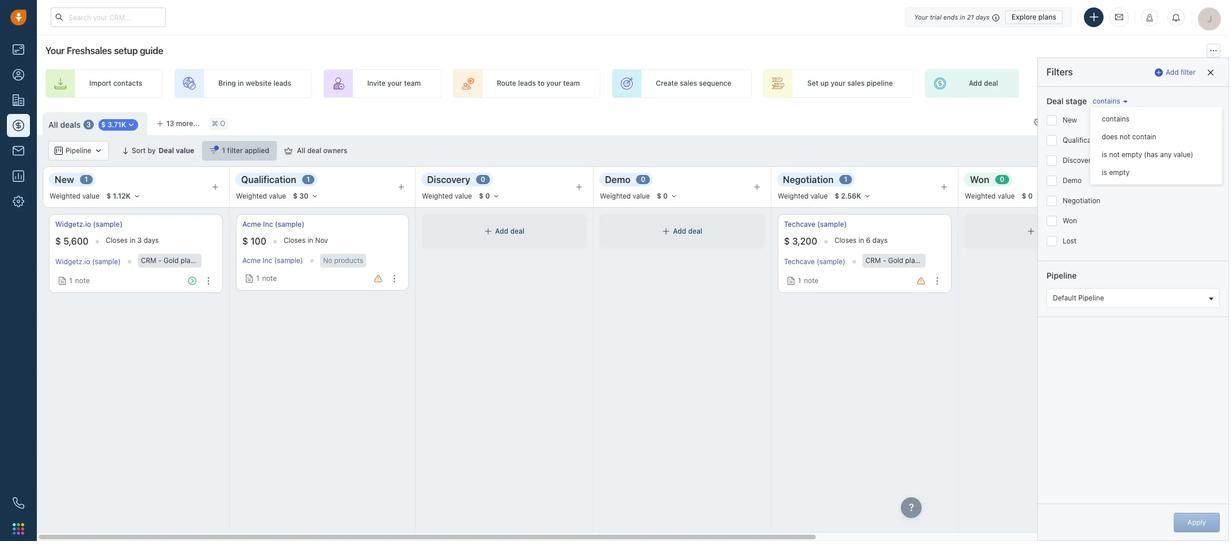 Task type: locate. For each thing, give the bounding box(es) containing it.
note down the 3,200
[[804, 276, 819, 285]]

0 horizontal spatial crm - gold plan monthly (sample)
[[141, 256, 253, 265]]

0 vertical spatial pipeline
[[66, 146, 91, 155]]

weighted value for won
[[965, 192, 1015, 201]]

widgetz.io (sample) link up '5,600'
[[55, 219, 122, 229]]

1 horizontal spatial sales
[[848, 79, 865, 88]]

1 note down '5,600'
[[69, 276, 90, 285]]

3 weighted from the left
[[422, 192, 453, 201]]

2 widgetz.io (sample) link from the top
[[55, 258, 121, 266]]

in for negotiation
[[859, 236, 864, 245]]

deals inside "button"
[[1124, 117, 1142, 126]]

2 horizontal spatial $ 0
[[1022, 192, 1033, 200]]

1 vertical spatial deal
[[159, 146, 174, 155]]

1 vertical spatial filter
[[227, 146, 243, 155]]

6 weighted value from the left
[[965, 192, 1015, 201]]

note
[[262, 274, 277, 283], [75, 276, 90, 285], [804, 276, 819, 285]]

forecasting
[[1115, 146, 1154, 155]]

qualification down applied
[[241, 174, 296, 185]]

1 your from the left
[[387, 79, 402, 88]]

won
[[970, 174, 990, 185], [1063, 216, 1077, 225]]

1 horizontal spatial days
[[873, 236, 888, 245]]

qualification up quotas
[[1063, 136, 1104, 145]]

inc down 100
[[263, 256, 272, 265]]

in left the 6
[[859, 236, 864, 245]]

container_wx8msf4aqz5i3rn1 image down all deals link in the top left of the page
[[55, 147, 63, 155]]

1 vertical spatial your
[[45, 45, 65, 56]]

2 techcave (sample) from the top
[[784, 258, 845, 266]]

phone image
[[13, 497, 24, 509]]

note for $ 5,600
[[75, 276, 90, 285]]

filters
[[1047, 67, 1073, 77]]

2 crm from the left
[[866, 256, 881, 265]]

not up the is empty
[[1109, 150, 1120, 159]]

1 inc from the top
[[263, 220, 273, 229]]

negotiation up lost
[[1063, 196, 1101, 205]]

1 widgetz.io from the top
[[55, 220, 91, 229]]

2 closes from the left
[[284, 236, 306, 245]]

1 crm from the left
[[141, 256, 156, 265]]

0 horizontal spatial note
[[75, 276, 90, 285]]

value
[[176, 146, 194, 155], [82, 192, 100, 201], [269, 192, 286, 201], [455, 192, 472, 201], [633, 192, 650, 201], [811, 192, 828, 201], [998, 192, 1015, 201]]

deal
[[984, 79, 998, 88], [307, 146, 321, 155], [510, 227, 524, 236], [688, 227, 702, 236]]

Search your CRM... text field
[[51, 7, 166, 27]]

0 horizontal spatial import
[[89, 79, 111, 88]]

2 crm - gold plan monthly (sample) from the left
[[866, 256, 978, 265]]

0 vertical spatial acme
[[242, 220, 261, 229]]

0 vertical spatial your
[[914, 13, 928, 20]]

4 weighted from the left
[[600, 192, 631, 201]]

days for $ 5,600
[[144, 236, 159, 245]]

0 horizontal spatial crm
[[141, 256, 156, 265]]

1 team from the left
[[404, 79, 421, 88]]

sales left 'pipeline'
[[848, 79, 865, 88]]

more...
[[176, 119, 200, 128]]

$ 30
[[293, 192, 308, 200]]

0 vertical spatial deal
[[1047, 96, 1064, 106]]

1 vertical spatial negotiation
[[1063, 196, 1101, 205]]

is for is empty
[[1102, 168, 1107, 177]]

import
[[89, 79, 111, 88], [1100, 117, 1122, 126]]

0 vertical spatial widgetz.io (sample)
[[55, 220, 122, 229]]

team right invite
[[404, 79, 421, 88]]

1 vertical spatial widgetz.io (sample) link
[[55, 258, 121, 266]]

your left trial
[[914, 13, 928, 20]]

4 weighted value from the left
[[600, 192, 650, 201]]

your for your freshsales setup guide
[[45, 45, 65, 56]]

1 vertical spatial acme inc (sample) link
[[242, 256, 303, 265]]

deal up settings
[[1047, 96, 1064, 106]]

0 vertical spatial acme inc (sample)
[[242, 220, 304, 229]]

0 horizontal spatial filter
[[227, 146, 243, 155]]

6 weighted from the left
[[965, 192, 996, 201]]

1 monthly from the left
[[196, 256, 223, 265]]

import for import contacts
[[89, 79, 111, 88]]

closes
[[106, 236, 128, 245], [284, 236, 306, 245], [835, 236, 857, 245]]

acme inc (sample) down 100
[[242, 256, 303, 265]]

1 $ 0 from the left
[[479, 192, 490, 200]]

in left 21
[[960, 13, 965, 20]]

0 vertical spatial 3
[[86, 120, 91, 129]]

weighted for qualification
[[236, 192, 267, 201]]

empty
[[1122, 150, 1142, 159], [1109, 168, 1130, 177]]

1 horizontal spatial add deal
[[673, 227, 702, 236]]

contacts
[[113, 79, 142, 88]]

5 weighted from the left
[[778, 192, 809, 201]]

0 horizontal spatial -
[[158, 256, 162, 265]]

all deals link
[[48, 119, 81, 130]]

1 plan from the left
[[181, 256, 195, 265]]

to
[[538, 79, 545, 88]]

1 horizontal spatial plan
[[905, 256, 919, 265]]

1 vertical spatial import
[[1100, 117, 1122, 126]]

1 vertical spatial contains
[[1102, 114, 1130, 123]]

1 note for $ 3,200
[[798, 276, 819, 285]]

$ 0
[[479, 192, 490, 200], [657, 192, 668, 200], [1022, 192, 1033, 200]]

acme up $ 100
[[242, 220, 261, 229]]

container_wx8msf4aqz5i3rn1 image
[[127, 121, 135, 129], [55, 147, 63, 155], [94, 147, 102, 155]]

1 vertical spatial empty
[[1109, 168, 1130, 177]]

is for is not empty (has any value)
[[1102, 150, 1107, 159]]

2 plan from the left
[[905, 256, 919, 265]]

note down '5,600'
[[75, 276, 90, 285]]

days
[[976, 13, 990, 20], [144, 236, 159, 245], [873, 236, 888, 245]]

3 $ 0 from the left
[[1022, 192, 1033, 200]]

crm down closes in 3 days
[[141, 256, 156, 265]]

your right invite
[[387, 79, 402, 88]]

$ 3.71k
[[101, 120, 126, 129]]

1 horizontal spatial crm
[[866, 256, 881, 265]]

container_wx8msf4aqz5i3rn1 image inside all deal owners button
[[284, 147, 292, 155]]

0 horizontal spatial 3
[[86, 120, 91, 129]]

$ inside $ 1.12k button
[[106, 192, 111, 200]]

pipeline down all deals 3
[[66, 146, 91, 155]]

0 horizontal spatial sales
[[680, 79, 697, 88]]

0 vertical spatial won
[[970, 174, 990, 185]]

in down $ 1.12k button
[[130, 236, 135, 245]]

1 horizontal spatial all
[[297, 146, 305, 155]]

techcave (sample) link down the 3,200
[[784, 258, 845, 266]]

pipeline up default
[[1047, 271, 1077, 280]]

1 horizontal spatial 3
[[137, 236, 142, 245]]

1 note down 100
[[256, 274, 277, 283]]

new down deal stage
[[1063, 116, 1077, 124]]

in left nov
[[308, 236, 313, 245]]

1 down 100
[[256, 274, 259, 283]]

1 horizontal spatial $ 0 button
[[652, 190, 683, 203]]

2 gold from the left
[[888, 256, 903, 265]]

5 weighted value from the left
[[778, 192, 828, 201]]

techcave (sample) down the 3,200
[[784, 258, 845, 266]]

1 note down the 3,200
[[798, 276, 819, 285]]

1 gold from the left
[[164, 256, 179, 265]]

add deal
[[969, 79, 998, 88], [495, 227, 524, 236], [673, 227, 702, 236]]

2 horizontal spatial your
[[831, 79, 846, 88]]

2 is from the top
[[1102, 168, 1107, 177]]

not right does
[[1120, 132, 1130, 141]]

2 horizontal spatial closes
[[835, 236, 857, 245]]

container_wx8msf4aqz5i3rn1 image down $ 3.71k
[[94, 147, 102, 155]]

0 vertical spatial filter
[[1181, 68, 1196, 77]]

0 vertical spatial import
[[89, 79, 111, 88]]

2 horizontal spatial note
[[804, 276, 819, 285]]

1 sales from the left
[[680, 79, 697, 88]]

pipeline
[[66, 146, 91, 155], [1047, 271, 1077, 280], [1078, 294, 1104, 302]]

send email image
[[1115, 12, 1123, 22]]

leads right website
[[273, 79, 291, 88]]

2 sales from the left
[[848, 79, 865, 88]]

import inside "link"
[[89, 79, 111, 88]]

0 horizontal spatial new
[[55, 174, 74, 185]]

3 inside all deals 3
[[86, 120, 91, 129]]

techcave down $ 3,200
[[784, 258, 815, 266]]

techcave up $ 3,200
[[784, 220, 816, 229]]

0 horizontal spatial your
[[387, 79, 402, 88]]

0 vertical spatial widgetz.io
[[55, 220, 91, 229]]

2 your from the left
[[547, 79, 561, 88]]

crm - gold plan monthly (sample) for $ 3,200
[[866, 256, 978, 265]]

does
[[1102, 132, 1118, 141]]

1 weighted value from the left
[[50, 192, 100, 201]]

all inside button
[[297, 146, 305, 155]]

1 horizontal spatial $ 0
[[657, 192, 668, 200]]

route leads to your team link
[[453, 69, 601, 98]]

0 horizontal spatial $ 0 button
[[474, 190, 505, 203]]

filter for 1
[[227, 146, 243, 155]]

sort
[[132, 146, 146, 155]]

trial
[[930, 13, 942, 20]]

0 vertical spatial acme inc (sample) link
[[242, 219, 304, 229]]

1 down $ 3,200
[[798, 276, 801, 285]]

3 right all deals link in the top left of the page
[[86, 120, 91, 129]]

acme down $ 100
[[242, 256, 261, 265]]

1
[[222, 146, 225, 155], [84, 175, 88, 184], [307, 175, 310, 184], [844, 175, 848, 184], [256, 274, 259, 283], [69, 276, 72, 285], [798, 276, 801, 285]]

$ 5,600
[[55, 236, 89, 247]]

0 horizontal spatial plan
[[181, 256, 195, 265]]

1 vertical spatial not
[[1109, 150, 1120, 159]]

3 your from the left
[[831, 79, 846, 88]]

$ 0 button for demo
[[652, 190, 683, 203]]

1 down o
[[222, 146, 225, 155]]

2 horizontal spatial container_wx8msf4aqz5i3rn1 image
[[127, 121, 135, 129]]

$ inside $ 30 button
[[293, 192, 298, 200]]

crm for $ 5,600
[[141, 256, 156, 265]]

your left freshsales on the top of page
[[45, 45, 65, 56]]

1 acme inc (sample) from the top
[[242, 220, 304, 229]]

0 vertical spatial contains
[[1093, 97, 1120, 106]]

1 vertical spatial won
[[1063, 216, 1077, 225]]

your right to
[[547, 79, 561, 88]]

closes left nov
[[284, 236, 306, 245]]

1 vertical spatial acme
[[242, 256, 261, 265]]

is right quotas
[[1102, 150, 1107, 159]]

in
[[960, 13, 965, 20], [238, 79, 244, 88], [130, 236, 135, 245], [308, 236, 313, 245], [859, 236, 864, 245]]

1 horizontal spatial won
[[1063, 216, 1077, 225]]

all left owners
[[297, 146, 305, 155]]

1 vertical spatial qualification
[[241, 174, 296, 185]]

0 horizontal spatial monthly
[[196, 256, 223, 265]]

1 horizontal spatial pipeline
[[1047, 271, 1077, 280]]

acme inc (sample) link up 100
[[242, 219, 304, 229]]

- down closes in 3 days
[[158, 256, 162, 265]]

1 - from the left
[[158, 256, 162, 265]]

all up "pipeline" dropdown button on the left
[[48, 120, 58, 129]]

nov
[[315, 236, 328, 245]]

1 horizontal spatial gold
[[888, 256, 903, 265]]

3 weighted value from the left
[[422, 192, 472, 201]]

widgetz.io (sample) down '5,600'
[[55, 258, 121, 266]]

0 horizontal spatial your
[[45, 45, 65, 56]]

0 vertical spatial not
[[1120, 132, 1130, 141]]

1 vertical spatial all
[[297, 146, 305, 155]]

1 acme from the top
[[242, 220, 261, 229]]

2 horizontal spatial pipeline
[[1078, 294, 1104, 302]]

0 vertical spatial is
[[1102, 150, 1107, 159]]

2 $ 0 button from the left
[[652, 190, 683, 203]]

acme inc (sample) up 100
[[242, 220, 304, 229]]

pipeline inside dropdown button
[[66, 146, 91, 155]]

0 vertical spatial widgetz.io (sample) link
[[55, 219, 122, 229]]

$ 3.71k button
[[98, 119, 138, 131]]

in for new
[[130, 236, 135, 245]]

empty down does not contain in the top of the page
[[1122, 150, 1142, 159]]

0 horizontal spatial leads
[[273, 79, 291, 88]]

gold
[[164, 256, 179, 265], [888, 256, 903, 265]]

deal stage
[[1047, 96, 1087, 106]]

techcave (sample) up the 3,200
[[784, 220, 847, 229]]

1 acme inc (sample) link from the top
[[242, 219, 304, 229]]

applied
[[245, 146, 269, 155]]

1 horizontal spatial note
[[262, 274, 277, 283]]

2 monthly from the left
[[921, 256, 947, 265]]

deal inside button
[[307, 146, 321, 155]]

new down "pipeline" dropdown button on the left
[[55, 174, 74, 185]]

sales right create
[[680, 79, 697, 88]]

set up your sales pipeline
[[807, 79, 893, 88]]

acme inc (sample) link down 100
[[242, 256, 303, 265]]

(sample)
[[93, 220, 122, 229], [275, 220, 304, 229], [817, 220, 847, 229], [225, 256, 253, 265], [949, 256, 978, 265], [274, 256, 303, 265], [92, 258, 121, 266], [817, 258, 845, 266]]

3 $ 0 button from the left
[[1017, 190, 1048, 203]]

add filter link
[[1155, 63, 1196, 81]]

0 horizontal spatial 1 note
[[69, 276, 90, 285]]

0 horizontal spatial gold
[[164, 256, 179, 265]]

widgetz.io (sample) link down '5,600'
[[55, 258, 121, 266]]

container_wx8msf4aqz5i3rn1 image right 3.71k at the left top of page
[[127, 121, 135, 129]]

techcave (sample) link
[[784, 219, 847, 229], [784, 258, 845, 266]]

explore plans
[[1012, 12, 1057, 21]]

1 up $ 2.56k
[[844, 175, 848, 184]]

1 horizontal spatial team
[[563, 79, 580, 88]]

3 for deals
[[86, 120, 91, 129]]

negotiation
[[783, 174, 834, 185], [1063, 196, 1101, 205]]

0 vertical spatial negotiation
[[783, 174, 834, 185]]

is down and
[[1102, 168, 1107, 177]]

0 horizontal spatial won
[[970, 174, 990, 185]]

-
[[158, 256, 162, 265], [883, 256, 886, 265]]

2 - from the left
[[883, 256, 886, 265]]

set
[[807, 79, 819, 88]]

contain
[[1132, 132, 1156, 141]]

2 horizontal spatial 1 note
[[798, 276, 819, 285]]

1 horizontal spatial discovery
[[1063, 156, 1095, 165]]

2 techcave (sample) link from the top
[[784, 258, 845, 266]]

widgetz.io up $ 5,600
[[55, 220, 91, 229]]

3 down $ 1.12k button
[[137, 236, 142, 245]]

team right to
[[563, 79, 580, 88]]

1 horizontal spatial new
[[1063, 116, 1077, 124]]

your
[[387, 79, 402, 88], [547, 79, 561, 88], [831, 79, 846, 88]]

- down closes in 6 days
[[883, 256, 886, 265]]

days right 21
[[976, 13, 990, 20]]

add deal for discovery
[[495, 227, 524, 236]]

3 closes from the left
[[835, 236, 857, 245]]

inc up 100
[[263, 220, 273, 229]]

2 leads from the left
[[518, 79, 536, 88]]

closes left the 6
[[835, 236, 857, 245]]

deals up does not contain in the top of the page
[[1124, 117, 1142, 126]]

in right 'bring'
[[238, 79, 244, 88]]

1 $ 0 button from the left
[[474, 190, 505, 203]]

pipeline right default
[[1078, 294, 1104, 302]]

add deal for demo
[[673, 227, 702, 236]]

any
[[1160, 150, 1172, 159]]

filter inside button
[[227, 146, 243, 155]]

closes for $ 5,600
[[106, 236, 128, 245]]

container_wx8msf4aqz5i3rn1 image
[[1034, 118, 1042, 126], [209, 147, 217, 155], [284, 147, 292, 155], [484, 227, 492, 235], [662, 227, 670, 235], [1027, 227, 1035, 235], [245, 275, 253, 283], [58, 277, 66, 285], [787, 277, 795, 285]]

import left contacts
[[89, 79, 111, 88]]

Search field
[[1167, 141, 1225, 161]]

$ inside $ 3.71k button
[[101, 120, 106, 129]]

1 horizontal spatial qualification
[[1063, 136, 1104, 145]]

discovery
[[1063, 156, 1095, 165], [427, 174, 470, 185]]

deals up "pipeline" dropdown button on the left
[[60, 120, 81, 129]]

1 vertical spatial is
[[1102, 168, 1107, 177]]

1 horizontal spatial deal
[[1047, 96, 1064, 106]]

weighted
[[50, 192, 80, 201], [236, 192, 267, 201], [422, 192, 453, 201], [600, 192, 631, 201], [778, 192, 809, 201], [965, 192, 996, 201]]

2 widgetz.io from the top
[[55, 258, 90, 266]]

days right the 6
[[873, 236, 888, 245]]

weighted value
[[50, 192, 100, 201], [236, 192, 286, 201], [422, 192, 472, 201], [600, 192, 650, 201], [778, 192, 828, 201], [965, 192, 1015, 201]]

plan
[[181, 256, 195, 265], [905, 256, 919, 265]]

1 vertical spatial 3
[[137, 236, 142, 245]]

1 up $ 30 button
[[307, 175, 310, 184]]

2 horizontal spatial $ 0 button
[[1017, 190, 1048, 203]]

0 horizontal spatial deal
[[159, 146, 174, 155]]

your right up
[[831, 79, 846, 88]]

1 horizontal spatial 1 note
[[256, 274, 277, 283]]

days for $ 3,200
[[873, 236, 888, 245]]

1 horizontal spatial -
[[883, 256, 886, 265]]

closes in nov
[[284, 236, 328, 245]]

contains up import deals "button"
[[1093, 97, 1120, 106]]

1 note
[[256, 274, 277, 283], [69, 276, 90, 285], [798, 276, 819, 285]]

2 weighted value from the left
[[236, 192, 286, 201]]

weighted for negotiation
[[778, 192, 809, 201]]

deals for import
[[1124, 117, 1142, 126]]

0 vertical spatial techcave (sample)
[[784, 220, 847, 229]]

1 horizontal spatial import
[[1100, 117, 1122, 126]]

widgetz.io down $ 5,600
[[55, 258, 90, 266]]

deal right by at top
[[159, 146, 174, 155]]

contains down 'contains' dropdown button
[[1102, 114, 1130, 123]]

1 crm - gold plan monthly (sample) from the left
[[141, 256, 253, 265]]

widgetz.io (sample) link
[[55, 219, 122, 229], [55, 258, 121, 266]]

settings
[[1045, 117, 1073, 126]]

1 weighted from the left
[[50, 192, 80, 201]]

o
[[220, 119, 225, 128]]

0 vertical spatial new
[[1063, 116, 1077, 124]]

closes in 3 days
[[106, 236, 159, 245]]

1 vertical spatial widgetz.io (sample)
[[55, 258, 121, 266]]

techcave (sample) link up the 3,200
[[784, 219, 847, 229]]

1 vertical spatial widgetz.io
[[55, 258, 90, 266]]

$ 0 for discovery
[[479, 192, 490, 200]]

import up does
[[1100, 117, 1122, 126]]

1 vertical spatial inc
[[263, 256, 272, 265]]

1 vertical spatial techcave (sample) link
[[784, 258, 845, 266]]

contains
[[1093, 97, 1120, 106], [1102, 114, 1130, 123]]

quotas and forecasting
[[1075, 146, 1154, 155]]

1 down $ 5,600
[[69, 276, 72, 285]]

inc
[[263, 220, 273, 229], [263, 256, 272, 265]]

1 is from the top
[[1102, 150, 1107, 159]]

0 horizontal spatial all
[[48, 120, 58, 129]]

crm down the 6
[[866, 256, 881, 265]]

techcave
[[784, 220, 816, 229], [784, 258, 815, 266]]

0 vertical spatial qualification
[[1063, 136, 1104, 145]]

13
[[166, 119, 174, 128]]

invite your team link
[[324, 69, 442, 98]]

widgetz.io (sample) up '5,600'
[[55, 220, 122, 229]]

weighted value for demo
[[600, 192, 650, 201]]

note down 100
[[262, 274, 277, 283]]

new
[[1063, 116, 1077, 124], [55, 174, 74, 185]]

negotiation up $ 2.56k button
[[783, 174, 834, 185]]

plan for 5,600
[[181, 256, 195, 265]]

$ 0 button for discovery
[[474, 190, 505, 203]]

2 weighted from the left
[[236, 192, 267, 201]]

import inside "button"
[[1100, 117, 1122, 126]]

note for $ 3,200
[[804, 276, 819, 285]]

closes right '5,600'
[[106, 236, 128, 245]]

1 closes from the left
[[106, 236, 128, 245]]

2 $ 0 from the left
[[657, 192, 668, 200]]

leads left to
[[518, 79, 536, 88]]

team
[[404, 79, 421, 88], [563, 79, 580, 88]]

create
[[656, 79, 678, 88]]

empty down 'quotas and forecasting' link
[[1109, 168, 1130, 177]]

closes for $ 100
[[284, 236, 306, 245]]

crm - gold plan monthly (sample)
[[141, 256, 253, 265], [866, 256, 978, 265]]

1 horizontal spatial filter
[[1181, 68, 1196, 77]]

acme inc (sample) link
[[242, 219, 304, 229], [242, 256, 303, 265]]

demo
[[605, 174, 631, 185], [1063, 176, 1082, 185]]

- for $ 3,200
[[883, 256, 886, 265]]

1 horizontal spatial leads
[[518, 79, 536, 88]]

days down $ 1.12k button
[[144, 236, 159, 245]]

default pipeline
[[1053, 294, 1104, 302]]

2 acme inc (sample) from the top
[[242, 256, 303, 265]]

not
[[1120, 132, 1130, 141], [1109, 150, 1120, 159]]



Task type: describe. For each thing, give the bounding box(es) containing it.
is empty
[[1102, 168, 1130, 177]]

all deals 3
[[48, 120, 91, 129]]

0 horizontal spatial qualification
[[241, 174, 296, 185]]

weighted for new
[[50, 192, 80, 201]]

not for is
[[1109, 150, 1120, 159]]

1 techcave from the top
[[784, 220, 816, 229]]

and
[[1101, 146, 1113, 155]]

2 acme inc (sample) link from the top
[[242, 256, 303, 265]]

contains inside dropdown button
[[1093, 97, 1120, 106]]

- for $ 5,600
[[158, 256, 162, 265]]

closes in 6 days
[[835, 236, 888, 245]]

quotas
[[1075, 146, 1099, 155]]

weighted value for new
[[50, 192, 100, 201]]

$ inside $ 2.56k button
[[835, 192, 839, 200]]

0 horizontal spatial container_wx8msf4aqz5i3rn1 image
[[55, 147, 63, 155]]

all deal owners button
[[277, 141, 355, 161]]

route
[[497, 79, 516, 88]]

set up your sales pipeline link
[[764, 69, 914, 98]]

default
[[1053, 294, 1077, 302]]

$ 0 for demo
[[657, 192, 668, 200]]

1 inside button
[[222, 146, 225, 155]]

import deals button
[[1084, 112, 1148, 132]]

weighted value for qualification
[[236, 192, 286, 201]]

monthly for 3,200
[[921, 256, 947, 265]]

default pipeline button
[[1047, 288, 1220, 308]]

1 horizontal spatial demo
[[1063, 176, 1082, 185]]

guide
[[140, 45, 163, 56]]

$ 1.12k
[[106, 192, 131, 200]]

up
[[821, 79, 829, 88]]

invite your team
[[367, 79, 421, 88]]

freshworks switcher image
[[13, 523, 24, 535]]

setup
[[114, 45, 138, 56]]

by
[[148, 146, 156, 155]]

0 horizontal spatial demo
[[605, 174, 631, 185]]

6
[[866, 236, 871, 245]]

all for deals
[[48, 120, 58, 129]]

3 for in
[[137, 236, 142, 245]]

stage
[[1066, 96, 1087, 106]]

does not contain
[[1102, 132, 1156, 141]]

import deals
[[1100, 117, 1142, 126]]

pipeline inside button
[[1078, 294, 1104, 302]]

contains button
[[1090, 96, 1128, 106]]

3.71k
[[108, 120, 126, 129]]

monthly for 5,600
[[196, 256, 223, 265]]

2 horizontal spatial days
[[976, 13, 990, 20]]

weighted for discovery
[[422, 192, 453, 201]]

add deal link
[[925, 69, 1019, 98]]

add filter
[[1166, 68, 1196, 77]]

$ 0 button for won
[[1017, 190, 1048, 203]]

import contacts
[[89, 79, 142, 88]]

add deal inside add deal link
[[969, 79, 998, 88]]

invite
[[367, 79, 386, 88]]

gold for $ 5,600
[[164, 256, 179, 265]]

not for does
[[1120, 132, 1130, 141]]

1 note for $ 100
[[256, 274, 277, 283]]

$ 0 for won
[[1022, 192, 1033, 200]]

settings button
[[1028, 112, 1079, 132]]

1 techcave (sample) from the top
[[784, 220, 847, 229]]

1 leads from the left
[[273, 79, 291, 88]]

website
[[246, 79, 272, 88]]

note for $ 100
[[262, 274, 277, 283]]

2 team from the left
[[563, 79, 580, 88]]

0 vertical spatial discovery
[[1063, 156, 1095, 165]]

⌘ o
[[212, 119, 225, 128]]

$ 30 button
[[288, 190, 323, 203]]

⌘
[[212, 119, 218, 128]]

100
[[250, 236, 266, 247]]

create sales sequence
[[656, 79, 731, 88]]

weighted for demo
[[600, 192, 631, 201]]

sort by deal value
[[132, 146, 194, 155]]

route leads to your team
[[497, 79, 580, 88]]

weighted value for negotiation
[[778, 192, 828, 201]]

pipeline button
[[48, 141, 109, 161]]

1 filter applied button
[[202, 141, 277, 161]]

1 widgetz.io (sample) from the top
[[55, 220, 122, 229]]

no products
[[323, 256, 363, 265]]

$ 2.56k
[[835, 192, 861, 200]]

0 horizontal spatial discovery
[[427, 174, 470, 185]]

plans
[[1039, 12, 1057, 21]]

1 down "pipeline" dropdown button on the left
[[84, 175, 88, 184]]

container_wx8msf4aqz5i3rn1 image inside 1 filter applied button
[[209, 147, 217, 155]]

import for import deals
[[1100, 117, 1122, 126]]

phone element
[[7, 492, 30, 515]]

$ 3,200
[[784, 236, 817, 247]]

30
[[299, 192, 308, 200]]

2.56k
[[841, 192, 861, 200]]

$ 2.56k button
[[830, 190, 876, 203]]

bring in website leads
[[218, 79, 291, 88]]

explore plans link
[[1005, 10, 1063, 24]]

your for your trial ends in 21 days
[[914, 13, 928, 20]]

ends
[[944, 13, 958, 20]]

1 vertical spatial new
[[55, 174, 74, 185]]

lost
[[1063, 237, 1077, 245]]

2 techcave from the top
[[784, 258, 815, 266]]

bring in website leads link
[[175, 69, 312, 98]]

0 vertical spatial empty
[[1122, 150, 1142, 159]]

3,200
[[792, 236, 817, 247]]

weighted for won
[[965, 192, 996, 201]]

container_wx8msf4aqz5i3rn1 image inside $ 3.71k button
[[127, 121, 135, 129]]

deals for all
[[60, 120, 81, 129]]

crm - gold plan monthly (sample) for $ 5,600
[[141, 256, 253, 265]]

value)
[[1174, 150, 1194, 159]]

value for demo
[[633, 192, 650, 201]]

in for qualification
[[308, 236, 313, 245]]

5,600
[[63, 236, 89, 247]]

value for won
[[998, 192, 1015, 201]]

weighted value for discovery
[[422, 192, 472, 201]]

1 note for $ 5,600
[[69, 276, 90, 285]]

value for discovery
[[455, 192, 472, 201]]

1 horizontal spatial container_wx8msf4aqz5i3rn1 image
[[94, 147, 102, 155]]

container_wx8msf4aqz5i3rn1 image inside settings 'popup button'
[[1034, 118, 1042, 126]]

$ 1.12k button
[[101, 190, 146, 203]]

is not empty (has any value)
[[1102, 150, 1194, 159]]

closes for $ 3,200
[[835, 236, 857, 245]]

0 horizontal spatial negotiation
[[783, 174, 834, 185]]

filter for add
[[1181, 68, 1196, 77]]

crm for $ 3,200
[[866, 256, 881, 265]]

$ 3.71k button
[[95, 118, 142, 131]]

import contacts link
[[45, 69, 163, 98]]

pipeline
[[867, 79, 893, 88]]

1 filter applied
[[222, 146, 269, 155]]

quotas and forecasting link
[[1064, 141, 1166, 161]]

all deal owners
[[297, 146, 347, 155]]

1 techcave (sample) link from the top
[[784, 219, 847, 229]]

gold for $ 3,200
[[888, 256, 903, 265]]

your freshsales setup guide
[[45, 45, 163, 56]]

(has
[[1144, 150, 1158, 159]]

owners
[[323, 146, 347, 155]]

create sales sequence link
[[612, 69, 752, 98]]

no
[[323, 256, 332, 265]]

value for negotiation
[[811, 192, 828, 201]]

2 acme from the top
[[242, 256, 261, 265]]

all for deal
[[297, 146, 305, 155]]

21
[[967, 13, 974, 20]]

2 inc from the top
[[263, 256, 272, 265]]

plan for 3,200
[[905, 256, 919, 265]]

freshsales
[[67, 45, 112, 56]]

sequence
[[699, 79, 731, 88]]

value for new
[[82, 192, 100, 201]]

1.12k
[[113, 192, 131, 200]]

1 widgetz.io (sample) link from the top
[[55, 219, 122, 229]]

products
[[334, 256, 363, 265]]

2 widgetz.io (sample) from the top
[[55, 258, 121, 266]]

bring
[[218, 79, 236, 88]]

13 more...
[[166, 119, 200, 128]]

your trial ends in 21 days
[[914, 13, 990, 20]]

$ 100
[[242, 236, 266, 247]]

1 horizontal spatial negotiation
[[1063, 196, 1101, 205]]

value for qualification
[[269, 192, 286, 201]]



Task type: vqa. For each thing, say whether or not it's contained in the screenshot.


